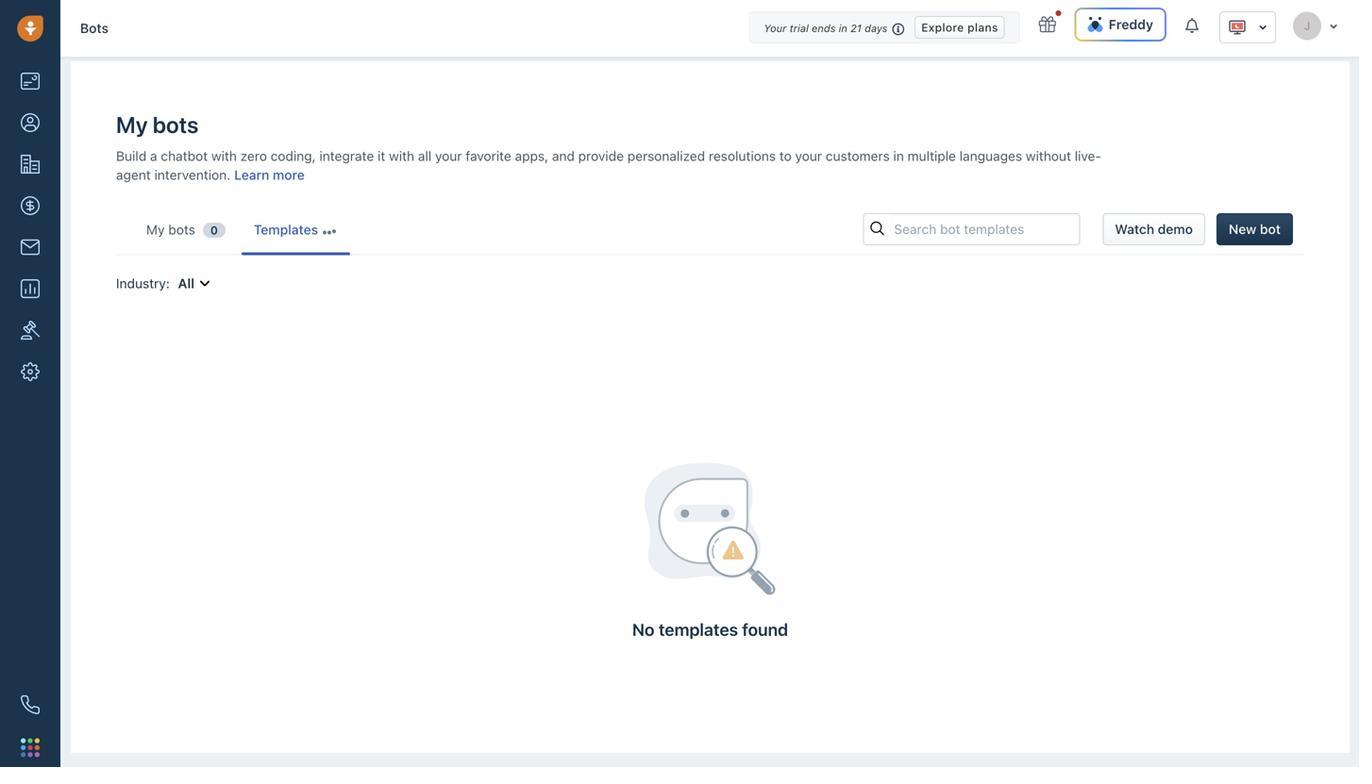 Task type: locate. For each thing, give the bounding box(es) containing it.
bots
[[80, 20, 108, 36]]

freshworks switcher image
[[21, 739, 40, 758]]

ic_info_icon image
[[892, 21, 906, 37]]

explore plans
[[922, 21, 999, 34]]

days
[[865, 22, 888, 34]]

missing translation "unavailable" for locale "en-us" image
[[1228, 18, 1247, 37]]

explore plans button
[[915, 16, 1005, 39]]

freddy
[[1109, 17, 1154, 32]]

ends
[[812, 22, 836, 34]]

in
[[839, 22, 848, 34]]



Task type: describe. For each thing, give the bounding box(es) containing it.
ic_arrow_down image
[[1329, 21, 1339, 32]]

phone element
[[11, 686, 49, 724]]

phone image
[[21, 696, 40, 715]]

plans
[[968, 21, 999, 34]]

your trial ends in 21 days
[[764, 22, 888, 34]]

ic_arrow_down image
[[1259, 21, 1268, 34]]

trial
[[790, 22, 809, 34]]

21
[[851, 22, 862, 34]]

explore
[[922, 21, 965, 34]]

properties image
[[21, 321, 40, 340]]

bell regular image
[[1186, 17, 1201, 34]]

your
[[764, 22, 787, 34]]

freddy button
[[1075, 8, 1167, 42]]



Task type: vqa. For each thing, say whether or not it's contained in the screenshot.
MISSING TRANSLATION "UNAVAILABLE" FOR LOCALE "EN-US" icon
yes



